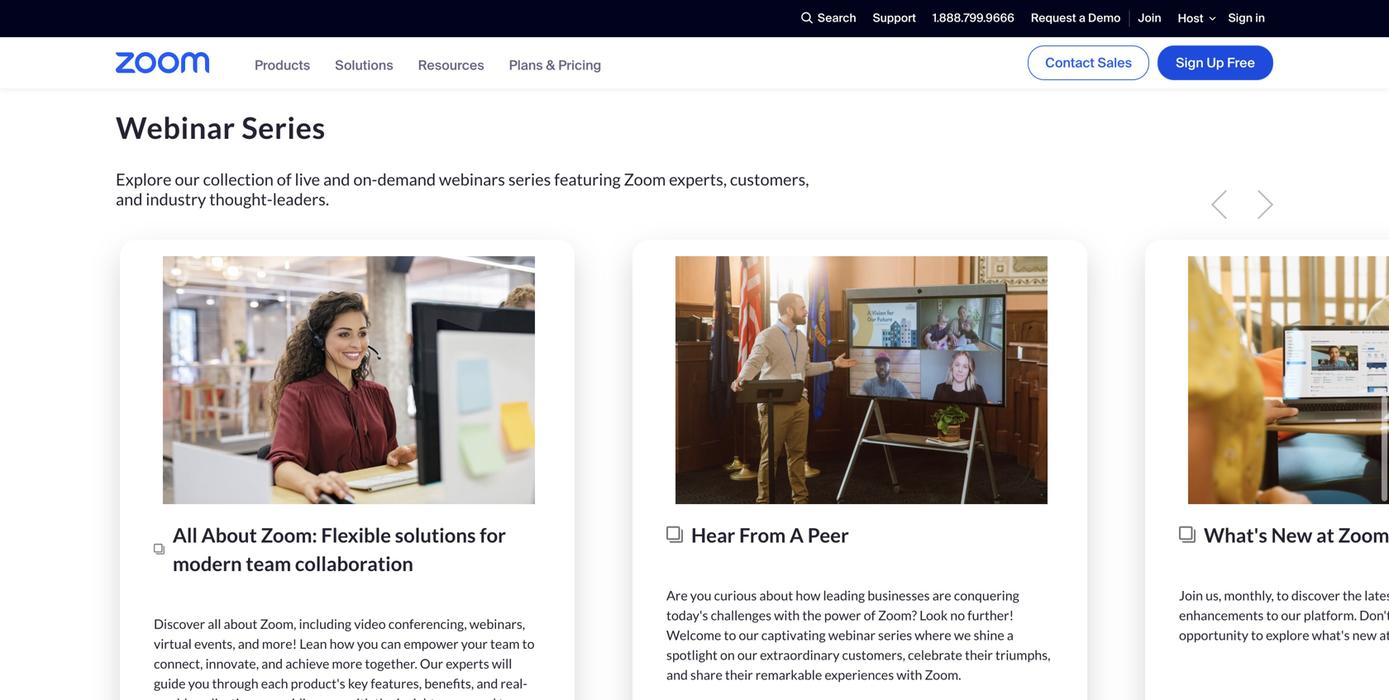 Task type: locate. For each thing, give the bounding box(es) containing it.
1 vertical spatial our
[[739, 627, 759, 643]]

1 horizontal spatial their
[[965, 647, 993, 663]]

our down challenges
[[739, 627, 759, 643]]

insights
[[397, 695, 441, 700]]

with up captivating
[[774, 607, 800, 623]]

together.
[[365, 656, 418, 672]]

to inside are you curious about how leading businesses are conquering today's challenges with the power of zoom? look no further! welcome to our captivating webinar series where we shine a spotlight on our extraordinary customers, celebrate their triumphs, and share their remarkable experiences with zoom.
[[724, 627, 736, 643]]

0 vertical spatial team
[[246, 552, 291, 576]]

2 horizontal spatial the
[[1343, 588, 1362, 604]]

2 horizontal spatial with
[[897, 667, 923, 683]]

we
[[954, 627, 971, 643]]

0 horizontal spatial join
[[1138, 10, 1162, 26]]

about
[[760, 588, 793, 604], [224, 616, 258, 632]]

world
[[154, 695, 187, 700]]

product's
[[291, 676, 345, 692]]

zoom?
[[878, 607, 917, 623]]

customers, up experiences
[[842, 647, 906, 663]]

2 vertical spatial with
[[346, 695, 372, 700]]

0 horizontal spatial sign
[[1176, 54, 1204, 71]]

of inside are you curious about how leading businesses are conquering today's challenges with the power of zoom? look no further! welcome to our captivating webinar series where we shine a spotlight on our extraordinary customers, celebrate their triumphs, and share their remarkable experiences with zoom.
[[864, 607, 876, 623]]

0 horizontal spatial to
[[522, 636, 535, 652]]

innovate,
[[205, 656, 259, 672]]

sign up free link
[[1158, 45, 1274, 80]]

the inside join us, monthly, to discover the lates
[[1343, 588, 1362, 604]]

extraordinary
[[760, 647, 840, 663]]

curious
[[714, 588, 757, 604]]

2 horizontal spatial to
[[1277, 588, 1289, 604]]

how inside discover all about zoom, including video conferencing, webinars, virtual events, and more! lean how you can empower your team to connect, innovate, and achieve more together. our experts will guide you through each product's key features, benefits, and real- world applications, providing you with the insights you nee
[[330, 636, 355, 652]]

and up innovate,
[[238, 636, 259, 652]]

you down benefits,
[[444, 695, 465, 700]]

applications,
[[190, 695, 263, 700]]

demand
[[378, 169, 436, 189]]

monthly,
[[1224, 588, 1274, 604]]

0 horizontal spatial how
[[330, 636, 355, 652]]

features,
[[371, 676, 422, 692]]

more!
[[262, 636, 297, 652]]

1 horizontal spatial customers,
[[842, 647, 906, 663]]

solutions
[[335, 56, 393, 74]]

discover all about zoom, including video conferencing, webinars, virtual events, and more! lean how you can empower your team to connect, innovate, and achieve more together. our experts will guide you through each product's key features, benefits, and real- world applications, providing you with the insights you nee
[[154, 616, 535, 700]]

0 vertical spatial the
[[1343, 588, 1362, 604]]

1 horizontal spatial how
[[796, 588, 821, 604]]

series right webinars
[[508, 169, 551, 189]]

1 horizontal spatial series
[[878, 627, 912, 643]]

about up challenges
[[760, 588, 793, 604]]

series
[[508, 169, 551, 189], [878, 627, 912, 643]]

0 vertical spatial customers,
[[730, 169, 809, 189]]

shine
[[974, 627, 1005, 643]]

0 vertical spatial of
[[277, 169, 292, 189]]

1 horizontal spatial about
[[760, 588, 793, 604]]

on-
[[353, 169, 378, 189]]

sign left up
[[1176, 54, 1204, 71]]

zoom inside 'explore our collection of live and on-demand webinars series featuring zoom experts, customers, and industry thought-leaders.'
[[624, 169, 666, 189]]

live
[[295, 169, 320, 189]]

resources
[[418, 56, 484, 74]]

1 horizontal spatial team
[[490, 636, 520, 652]]

the left 'lates'
[[1343, 588, 1362, 604]]

sign left in
[[1229, 10, 1253, 26]]

1 horizontal spatial a
[[1079, 10, 1086, 26]]

series down zoom?
[[878, 627, 912, 643]]

0 vertical spatial a
[[1079, 10, 1086, 26]]

you right are on the bottom left of page
[[690, 588, 712, 604]]

1 horizontal spatial of
[[864, 607, 876, 623]]

resources button
[[418, 56, 484, 74]]

0 horizontal spatial the
[[375, 695, 394, 700]]

customers,
[[730, 169, 809, 189], [842, 647, 906, 663]]

1 horizontal spatial join
[[1179, 588, 1203, 604]]

0 horizontal spatial team
[[246, 552, 291, 576]]

1 vertical spatial a
[[1007, 627, 1014, 643]]

their down on
[[725, 667, 753, 683]]

modern
[[173, 552, 242, 576]]

to left discover
[[1277, 588, 1289, 604]]

with down the celebrate
[[897, 667, 923, 683]]

ziq_hybrid workforce_buisness 140 image
[[1179, 256, 1389, 504]]

join
[[1138, 10, 1162, 26], [1179, 588, 1203, 604]]

1 vertical spatial customers,
[[842, 647, 906, 663]]

0 vertical spatial with
[[774, 607, 800, 623]]

1 vertical spatial about
[[224, 616, 258, 632]]

the down features,
[[375, 695, 394, 700]]

the inside discover all about zoom, including video conferencing, webinars, virtual events, and more! lean how you can empower your team to connect, innovate, and achieve more together. our experts will guide you through each product's key features, benefits, and real- world applications, providing you with the insights you nee
[[375, 695, 394, 700]]

each
[[261, 676, 288, 692]]

how up more
[[330, 636, 355, 652]]

search link
[[801, 1, 865, 36]]

0 horizontal spatial about
[[224, 616, 258, 632]]

0 horizontal spatial series
[[508, 169, 551, 189]]

sign
[[1229, 10, 1253, 26], [1176, 54, 1204, 71]]

0 vertical spatial about
[[760, 588, 793, 604]]

zoom,
[[260, 616, 296, 632]]

how left leading
[[796, 588, 821, 604]]

to up on
[[724, 627, 736, 643]]

team
[[246, 552, 291, 576], [490, 636, 520, 652]]

today's
[[667, 607, 708, 623]]

celebrate
[[908, 647, 963, 663]]

0 vertical spatial sign
[[1229, 10, 1253, 26]]

our inside 'explore our collection of live and on-demand webinars series featuring zoom experts, customers, and industry thought-leaders.'
[[175, 169, 200, 189]]

a left demo
[[1079, 10, 1086, 26]]

2 vertical spatial the
[[375, 695, 394, 700]]

1 vertical spatial the
[[803, 607, 822, 623]]

products button
[[255, 56, 310, 74]]

you down connect, at the left bottom of page
[[188, 676, 210, 692]]

&
[[546, 56, 555, 74]]

industry
[[146, 189, 206, 209]]

1.888.799.9666 link
[[925, 1, 1023, 36]]

a
[[1079, 10, 1086, 26], [1007, 627, 1014, 643]]

1 vertical spatial how
[[330, 636, 355, 652]]

1 horizontal spatial sign
[[1229, 10, 1253, 26]]

1 horizontal spatial with
[[774, 607, 800, 623]]

leading
[[823, 588, 865, 604]]

customers, inside 'explore our collection of live and on-demand webinars series featuring zoom experts, customers, and industry thought-leaders.'
[[730, 169, 809, 189]]

the up captivating
[[803, 607, 822, 623]]

1 horizontal spatial to
[[724, 627, 736, 643]]

join left us, in the bottom of the page
[[1179, 588, 1203, 604]]

pricing
[[558, 56, 601, 74]]

join inside join us, monthly, to discover the lates
[[1179, 588, 1203, 604]]

lates
[[1365, 588, 1389, 604]]

will
[[492, 656, 512, 672]]

1 horizontal spatial the
[[803, 607, 822, 623]]

team down zoom:
[[246, 552, 291, 576]]

with down key
[[346, 695, 372, 700]]

1 horizontal spatial zoom
[[1339, 523, 1389, 547]]

featuring
[[554, 169, 621, 189]]

0 vertical spatial series
[[508, 169, 551, 189]]

0 horizontal spatial their
[[725, 667, 753, 683]]

zoom
[[624, 169, 666, 189], [1339, 523, 1389, 547]]

discover
[[1292, 588, 1340, 604]]

1 vertical spatial join
[[1179, 588, 1203, 604]]

1 vertical spatial of
[[864, 607, 876, 623]]

where
[[915, 627, 952, 643]]

and down spotlight
[[667, 667, 688, 683]]

0 horizontal spatial customers,
[[730, 169, 809, 189]]

spotlight
[[667, 647, 718, 663]]

virtual
[[154, 636, 192, 652]]

zoom right at
[[1339, 523, 1389, 547]]

team inside the all about zoom: flexible solutions for modern team collaboration
[[246, 552, 291, 576]]

join left host
[[1138, 10, 1162, 26]]

sign in
[[1229, 10, 1265, 26]]

0 horizontal spatial of
[[277, 169, 292, 189]]

how inside are you curious about how leading businesses are conquering today's challenges with the power of zoom? look no further! welcome to our captivating webinar series where we shine a spotlight on our extraordinary customers, celebrate their triumphs, and share their remarkable experiences with zoom.
[[796, 588, 821, 604]]

up
[[1207, 54, 1224, 71]]

our right on
[[738, 647, 758, 663]]

share
[[691, 667, 723, 683]]

team up will
[[490, 636, 520, 652]]

power
[[824, 607, 861, 623]]

0 vertical spatial our
[[175, 169, 200, 189]]

a right shine
[[1007, 627, 1014, 643]]

can
[[381, 636, 401, 652]]

about right the all
[[224, 616, 258, 632]]

1 vertical spatial sign
[[1176, 54, 1204, 71]]

contact
[[1045, 54, 1095, 71]]

products
[[255, 56, 310, 74]]

1 vertical spatial team
[[490, 636, 520, 652]]

are you curious about how leading businesses are conquering today's challenges with the power of zoom? look no further! welcome to our captivating webinar series where we shine a spotlight on our extraordinary customers, celebrate their triumphs, and share their remarkable experiences with zoom.
[[667, 588, 1051, 683]]

series
[[242, 110, 326, 145]]

you
[[690, 588, 712, 604], [357, 636, 378, 652], [188, 676, 210, 692], [323, 695, 344, 700], [444, 695, 465, 700]]

sign in link
[[1220, 1, 1274, 36]]

customers, inside are you curious about how leading businesses are conquering today's challenges with the power of zoom? look no further! welcome to our captivating webinar series where we shine a spotlight on our extraordinary customers, celebrate their triumphs, and share their remarkable experiences with zoom.
[[842, 647, 906, 663]]

all
[[208, 616, 221, 632]]

customers, right experts,
[[730, 169, 809, 189]]

you down video
[[357, 636, 378, 652]]

host
[[1178, 11, 1204, 26]]

hear
[[691, 523, 736, 547]]

1 vertical spatial their
[[725, 667, 753, 683]]

and left the on- at the top left of the page
[[323, 169, 350, 189]]

0 vertical spatial join
[[1138, 10, 1162, 26]]

free
[[1227, 54, 1255, 71]]

0 horizontal spatial zoom
[[624, 169, 666, 189]]

sign inside "link"
[[1176, 54, 1204, 71]]

0 vertical spatial how
[[796, 588, 821, 604]]

with
[[774, 607, 800, 623], [897, 667, 923, 683], [346, 695, 372, 700]]

0 vertical spatial zoom
[[624, 169, 666, 189]]

our right explore
[[175, 169, 200, 189]]

to down webinars,
[[522, 636, 535, 652]]

of up 'webinar'
[[864, 607, 876, 623]]

key
[[348, 676, 368, 692]]

0 horizontal spatial a
[[1007, 627, 1014, 643]]

collection
[[203, 169, 274, 189]]

guide
[[154, 676, 186, 692]]

of left live
[[277, 169, 292, 189]]

remarkable
[[756, 667, 822, 683]]

zoom left experts,
[[624, 169, 666, 189]]

0 horizontal spatial with
[[346, 695, 372, 700]]

1 vertical spatial series
[[878, 627, 912, 643]]

their down shine
[[965, 647, 993, 663]]

series inside are you curious about how leading businesses are conquering today's challenges with the power of zoom? look no further! welcome to our captivating webinar series where we shine a spotlight on our extraordinary customers, celebrate their triumphs, and share their remarkable experiences with zoom.
[[878, 627, 912, 643]]

how
[[796, 588, 821, 604], [330, 636, 355, 652]]

webinar
[[829, 627, 876, 643]]



Task type: describe. For each thing, give the bounding box(es) containing it.
series inside 'explore our collection of live and on-demand webinars series featuring zoom experts, customers, and industry thought-leaders.'
[[508, 169, 551, 189]]

solutions button
[[335, 56, 393, 74]]

leaders.
[[273, 189, 329, 209]]

support
[[873, 10, 916, 26]]

join for join
[[1138, 10, 1162, 26]]

including
[[299, 616, 352, 632]]

what's
[[1204, 523, 1268, 547]]

a
[[790, 523, 804, 547]]

flexible
[[321, 523, 391, 547]]

achieve
[[286, 656, 329, 672]]

from
[[739, 523, 786, 547]]

team inside discover all about zoom, including video conferencing, webinars, virtual events, and more! lean how you can empower your team to connect, innovate, and achieve more together. our experts will guide you through each product's key features, benefits, and real- world applications, providing you with the insights you nee
[[490, 636, 520, 652]]

and down will
[[477, 676, 498, 692]]

sales
[[1098, 54, 1132, 71]]

what's new at zoom
[[1204, 523, 1389, 547]]

real-
[[501, 676, 528, 692]]

join for join us, monthly, to discover the lates
[[1179, 588, 1203, 604]]

you inside are you curious about how leading businesses are conquering today's challenges with the power of zoom? look no further! welcome to our captivating webinar series where we shine a spotlight on our extraordinary customers, celebrate their triumphs, and share their remarkable experiences with zoom.
[[690, 588, 712, 604]]

about
[[201, 523, 257, 547]]

more
[[332, 656, 362, 672]]

and left 'industry'
[[116, 189, 143, 209]]

happy smiling woman working in call center image
[[154, 256, 544, 504]]

contact sales link
[[1028, 45, 1150, 80]]

zoom:
[[261, 523, 317, 547]]

conferencing,
[[389, 616, 467, 632]]

discover
[[154, 616, 205, 632]]

join us, monthly, to discover the lates
[[1179, 588, 1389, 643]]

video
[[354, 616, 386, 632]]

2 vertical spatial our
[[738, 647, 758, 663]]

connect,
[[154, 656, 203, 672]]

captivating
[[762, 627, 826, 643]]

and up each
[[261, 656, 283, 672]]

about inside are you curious about how leading businesses are conquering today's challenges with the power of zoom? look no further! welcome to our captivating webinar series where we shine a spotlight on our extraordinary customers, celebrate their triumphs, and share their remarkable experiences with zoom.
[[760, 588, 793, 604]]

your
[[461, 636, 488, 652]]

request
[[1031, 10, 1076, 26]]

explore our collection of live and on-demand webinars series featuring zoom experts, customers, and industry thought-leaders.
[[116, 169, 809, 209]]

experts
[[446, 656, 489, 672]]

further!
[[968, 607, 1014, 623]]

of inside 'explore our collection of live and on-demand webinars series featuring zoom experts, customers, and industry thought-leaders.'
[[277, 169, 292, 189]]

conquering
[[954, 588, 1020, 604]]

about inside discover all about zoom, including video conferencing, webinars, virtual events, and more! lean how you can empower your team to connect, innovate, and achieve more together. our experts will guide you through each product's key features, benefits, and real- world applications, providing you with the insights you nee
[[224, 616, 258, 632]]

0 vertical spatial their
[[965, 647, 993, 663]]

plans
[[509, 56, 543, 74]]

zoom.
[[925, 667, 961, 683]]

lean
[[300, 636, 327, 652]]

plans & pricing link
[[509, 56, 601, 74]]

webinars,
[[469, 616, 525, 632]]

our
[[420, 656, 443, 672]]

a inside request a demo link
[[1079, 10, 1086, 26]]

challenges
[[711, 607, 772, 623]]

the inside are you curious about how leading businesses are conquering today's challenges with the power of zoom? look no further! welcome to our captivating webinar series where we shine a spotlight on our extraordinary customers, celebrate their triumphs, and share their remarkable experiences with zoom.
[[803, 607, 822, 623]]

for
[[480, 523, 506, 547]]

on
[[720, 647, 735, 663]]

experiences
[[825, 667, 894, 683]]

solutions
[[395, 523, 476, 547]]

collaboration
[[295, 552, 413, 576]]

demo
[[1088, 10, 1121, 26]]

request a demo link
[[1023, 1, 1129, 36]]

benefits,
[[424, 676, 474, 692]]

all about zoom: flexible solutions for modern team collaboration
[[173, 523, 506, 576]]

hear from a peer
[[691, 523, 849, 547]]

experts,
[[669, 169, 727, 189]]

events,
[[194, 636, 235, 652]]

welcome
[[667, 627, 722, 643]]

sign for sign in
[[1229, 10, 1253, 26]]

businesses
[[868, 588, 930, 604]]

sign for sign up free
[[1176, 54, 1204, 71]]

through
[[212, 676, 259, 692]]

1.888.799.9666
[[933, 10, 1015, 26]]

with inside discover all about zoom, including video conferencing, webinars, virtual events, and more! lean how you can empower your team to connect, innovate, and achieve more together. our experts will guide you through each product's key features, benefits, and real- world applications, providing you with the insights you nee
[[346, 695, 372, 700]]

a inside are you curious about how leading businesses are conquering today's challenges with the power of zoom? look no further! welcome to our captivating webinar series where we shine a spotlight on our extraordinary customers, celebrate their triumphs, and share their remarkable experiences with zoom.
[[1007, 627, 1014, 643]]

peer
[[808, 523, 849, 547]]

zoom logo image
[[116, 52, 209, 74]]

webinars
[[439, 169, 505, 189]]

search
[[818, 10, 856, 26]]

all
[[173, 523, 198, 547]]

at
[[1317, 523, 1335, 547]]

to inside join us, monthly, to discover the lates
[[1277, 588, 1289, 604]]

look
[[920, 607, 948, 623]]

are
[[933, 588, 952, 604]]

thought-
[[209, 189, 273, 209]]

1 vertical spatial zoom
[[1339, 523, 1389, 547]]

explore
[[116, 169, 172, 189]]

1 vertical spatial with
[[897, 667, 923, 683]]

government_experiences_11 image
[[667, 256, 1057, 504]]

to inside discover all about zoom, including video conferencing, webinars, virtual events, and more! lean how you can empower your team to connect, innovate, and achieve more together. our experts will guide you through each product's key features, benefits, and real- world applications, providing you with the insights you nee
[[522, 636, 535, 652]]

providing
[[265, 695, 320, 700]]

empower
[[404, 636, 459, 652]]

and inside are you curious about how leading businesses are conquering today's challenges with the power of zoom? look no further! welcome to our captivating webinar series where we shine a spotlight on our extraordinary customers, celebrate their triumphs, and share their remarkable experiences with zoom.
[[667, 667, 688, 683]]

you down product's
[[323, 695, 344, 700]]

plans & pricing
[[509, 56, 601, 74]]

contact sales
[[1045, 54, 1132, 71]]

join link
[[1130, 1, 1170, 36]]

triumphs,
[[996, 647, 1051, 663]]



Task type: vqa. For each thing, say whether or not it's contained in the screenshot.
Filter
no



